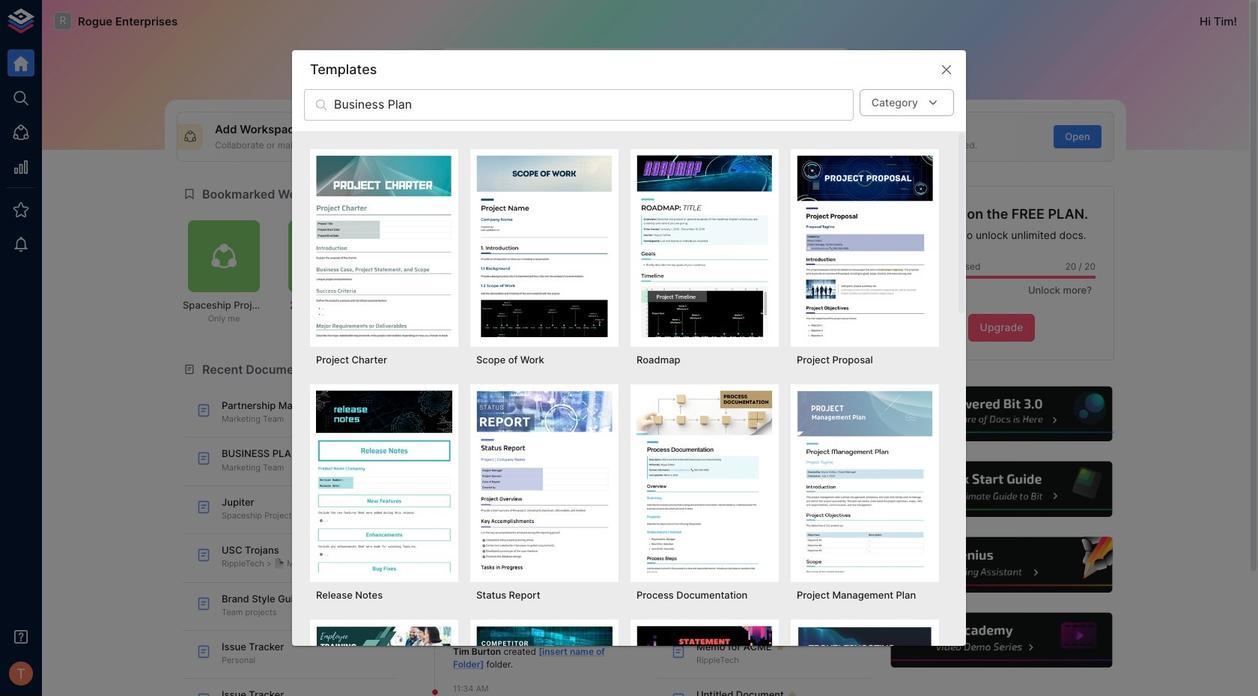 Task type: describe. For each thing, give the bounding box(es) containing it.
process documentation image
[[637, 390, 773, 572]]

2 help image from the top
[[889, 460, 1115, 519]]

project proposal image
[[797, 155, 934, 337]]

1 help image from the top
[[889, 384, 1115, 444]]

troubleshooting guide image
[[797, 626, 934, 696]]

competitor research report image
[[477, 626, 613, 696]]

roadmap image
[[637, 155, 773, 337]]

status report image
[[477, 390, 613, 572]]

statement of work image
[[637, 626, 773, 696]]

employee training manual image
[[316, 626, 453, 696]]



Task type: locate. For each thing, give the bounding box(es) containing it.
scope of work image
[[477, 155, 613, 337]]

help image
[[889, 384, 1115, 444], [889, 460, 1115, 519], [889, 535, 1115, 595], [889, 611, 1115, 670]]

4 help image from the top
[[889, 611, 1115, 670]]

project management plan image
[[797, 390, 934, 572]]

project charter image
[[316, 155, 453, 337]]

3 help image from the top
[[889, 535, 1115, 595]]

Search Templates... text field
[[334, 89, 854, 121]]

release notes image
[[316, 390, 453, 572]]

dialog
[[292, 50, 967, 696]]



Task type: vqa. For each thing, say whether or not it's contained in the screenshot.
Remove Favorite image at the left of page
no



